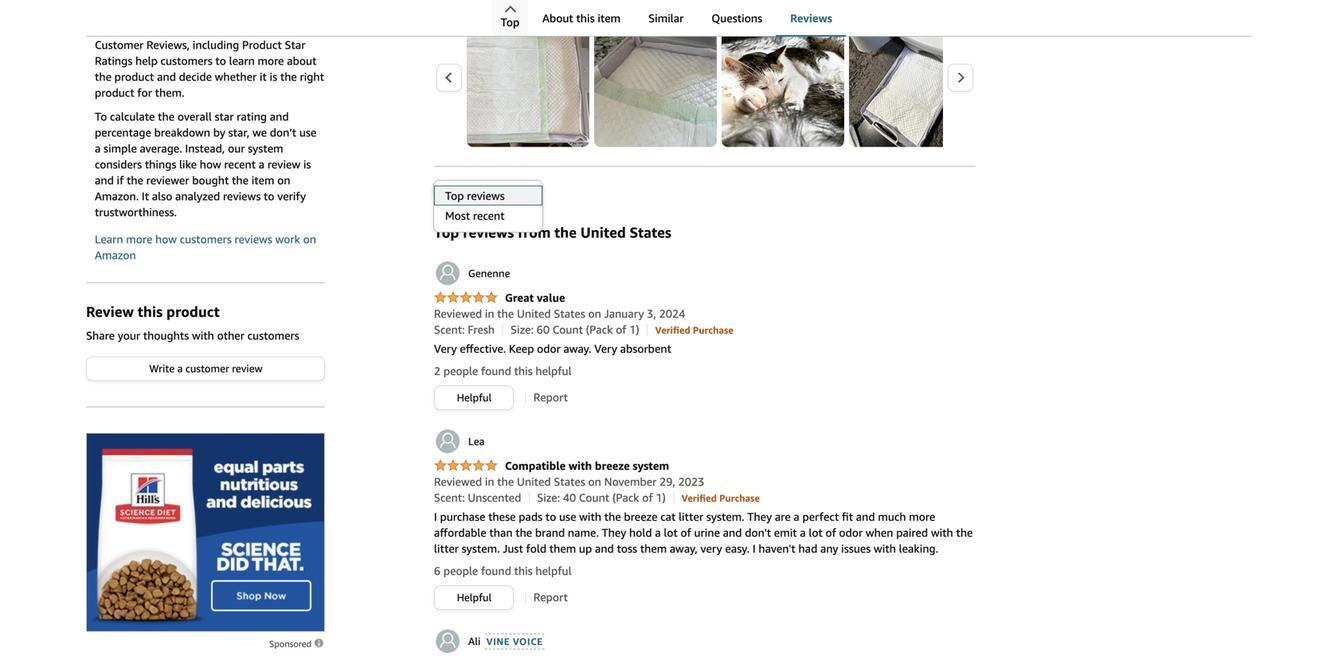Task type: locate. For each thing, give the bounding box(es) containing it.
1 vertical spatial report
[[534, 591, 568, 604]]

reviewed
[[434, 307, 482, 320], [434, 475, 482, 488]]

1 people from the top
[[444, 364, 478, 378]]

fold
[[526, 542, 547, 555]]

fresh
[[468, 323, 495, 336]]

1 vertical spatial litter
[[434, 542, 459, 555]]

count for 60
[[553, 323, 583, 336]]

(pack up away.
[[586, 323, 613, 336]]

product up 'share your thoughts with other customers'
[[166, 303, 220, 320]]

0 vertical spatial they
[[748, 510, 772, 523]]

1 horizontal spatial 1)
[[656, 491, 666, 504]]

in up unscented
[[485, 475, 495, 488]]

report for 6 people found this helpful
[[534, 591, 568, 604]]

i purchase these pads to use with the breeze cat litter system. they are a perfect fit and much more affordable than the brand name. they hold a lot of urine and don't emit a lot of odor when paired with the litter system. just fold them up and toss them away, very easy. i haven't had any issues with leaking.
[[434, 510, 973, 555]]

use inside i purchase these pads to use with the breeze cat litter system. they are a perfect fit and much more affordable than the brand name. they hold a lot of urine and don't emit a lot of odor when paired with the litter system. just fold them up and toss them away, very easy. i haven't had any issues with leaking.
[[559, 510, 576, 523]]

like
[[179, 158, 197, 171]]

0 vertical spatial is
[[270, 70, 277, 83]]

scent: up purchase
[[434, 491, 465, 504]]

reviews inside top reviews most recent
[[467, 189, 505, 202]]

1) down 29,
[[656, 491, 666, 504]]

0 horizontal spatial is
[[270, 70, 277, 83]]

lot down cat
[[664, 526, 678, 539]]

january
[[604, 307, 644, 320]]

list box containing top reviews
[[433, 186, 543, 225]]

top reviews from the united states
[[434, 224, 672, 241]]

size: for size: 60 count (pack of 1)
[[511, 323, 534, 336]]

1 vertical spatial system.
[[462, 542, 500, 555]]

1 horizontal spatial how
[[200, 158, 221, 171]]

sponsored
[[269, 639, 314, 649]]

0 vertical spatial 1)
[[630, 323, 640, 336]]

this
[[576, 12, 595, 25], [138, 303, 163, 320], [514, 364, 533, 378], [514, 564, 533, 578]]

reviews up the most
[[458, 184, 487, 194]]

a left simple
[[95, 142, 101, 155]]

verified down 2024
[[655, 325, 691, 336]]

1 helpful from the top
[[536, 364, 572, 378]]

1 vertical spatial helpful link
[[435, 586, 513, 609]]

1 vertical spatial 1)
[[656, 491, 666, 504]]

very up 2 in the bottom left of the page
[[434, 342, 457, 355]]

helpful link down 2 people found this helpful
[[435, 386, 513, 409]]

leave feedback on sponsored ad element
[[269, 639, 325, 649]]

item right about
[[598, 12, 621, 25]]

0 horizontal spatial them
[[550, 542, 576, 555]]

top inside top reviews most recent
[[445, 189, 464, 202]]

1 vertical spatial report link
[[534, 591, 568, 604]]

it
[[260, 70, 267, 83]]

1 found from the top
[[481, 364, 511, 378]]

more up it
[[258, 54, 284, 67]]

more down trustworthiness.
[[126, 233, 152, 246]]

on up the verify
[[277, 174, 290, 187]]

average.
[[140, 142, 182, 155]]

recent
[[224, 158, 256, 171], [473, 209, 505, 222]]

2 people from the top
[[444, 564, 478, 578]]

verified purchase link for reviewed in the united states on january 3, 2024
[[655, 323, 734, 336]]

states
[[630, 224, 672, 241], [554, 307, 586, 320], [554, 475, 586, 488]]

verified purchase down 2023
[[682, 493, 760, 504]]

star,
[[228, 126, 250, 139]]

they up don't
[[748, 510, 772, 523]]

away,
[[670, 542, 698, 555]]

vine voice
[[487, 636, 543, 647]]

0 vertical spatial (pack
[[586, 323, 613, 336]]

breakdown
[[154, 126, 210, 139]]

product
[[114, 70, 154, 83], [95, 86, 134, 99], [166, 303, 220, 320]]

1 vertical spatial review
[[232, 362, 263, 375]]

helpful down 2 people found this helpful
[[457, 392, 492, 404]]

odor down fit
[[839, 526, 863, 539]]

review down don't
[[268, 158, 301, 171]]

1 vertical spatial odor
[[839, 526, 863, 539]]

reviews down top reviews most recent
[[463, 224, 514, 241]]

on
[[277, 174, 290, 187], [303, 233, 316, 246], [588, 307, 601, 320], [588, 475, 601, 488]]

system. down than
[[462, 542, 500, 555]]

helpful for 2
[[457, 392, 492, 404]]

recent inside to calculate the overall star rating and percentage breakdown by star, we don't use a simple average. instead, our system considers things like how recent a review is and if the reviewer bought the item on amazon. it also analyzed reviews to verify trustworthiness.
[[224, 158, 256, 171]]

people for 2
[[444, 364, 478, 378]]

top for top reviews most recent
[[445, 189, 464, 202]]

0 horizontal spatial how
[[155, 233, 177, 246]]

decide
[[179, 70, 212, 83]]

2 vertical spatial product
[[166, 303, 220, 320]]

customers down analyzed
[[180, 233, 232, 246]]

odor down 60
[[537, 342, 561, 355]]

0 vertical spatial recent
[[224, 158, 256, 171]]

2 found from the top
[[481, 564, 511, 578]]

system
[[248, 142, 283, 155], [633, 459, 669, 472]]

0 horizontal spatial use
[[299, 126, 317, 139]]

1 vertical spatial size:
[[537, 491, 560, 504]]

united right from
[[581, 224, 626, 241]]

1) for size: 40 count (pack of 1)
[[656, 491, 666, 504]]

1 horizontal spatial item
[[598, 12, 621, 25]]

2 scent: from the top
[[434, 491, 465, 504]]

review inside to calculate the overall star rating and percentage breakdown by star, we don't use a simple average. instead, our system considers things like how recent a review is and if the reviewer bought the item on amazon. it also analyzed reviews to verify trustworthiness.
[[268, 158, 301, 171]]

litter
[[679, 510, 704, 523], [434, 542, 459, 555]]

1 vertical spatial people
[[444, 564, 478, 578]]

in
[[485, 307, 495, 320], [485, 475, 495, 488]]

helpful link down 6 people found this helpful
[[435, 586, 513, 609]]

1 vertical spatial use
[[559, 510, 576, 523]]

how inside learn more how customers reviews work on amazon
[[155, 233, 177, 246]]

| image down 2 people found this helpful
[[525, 392, 526, 403]]

1 horizontal spatial recent
[[473, 209, 505, 222]]

0 vertical spatial verified purchase
[[655, 325, 734, 336]]

list
[[467, 24, 1339, 147]]

the down about at the top of page
[[280, 70, 297, 83]]

ali link
[[434, 628, 481, 653]]

1 vertical spatial verified purchase
[[682, 493, 760, 504]]

customers
[[161, 54, 213, 67], [180, 233, 232, 246], [247, 329, 299, 342]]

2 people found this helpful
[[434, 364, 572, 378]]

count right 40
[[579, 491, 610, 504]]

1 vertical spatial found
[[481, 564, 511, 578]]

customers right other at the left of page
[[247, 329, 299, 342]]

2 helpful from the top
[[536, 564, 572, 578]]

lot down perfect at the right bottom of page
[[809, 526, 823, 539]]

people right 2 in the bottom left of the page
[[444, 364, 478, 378]]

2 helpful from the top
[[457, 592, 492, 604]]

more
[[258, 54, 284, 67], [126, 233, 152, 246], [909, 510, 936, 523]]

customer
[[95, 38, 144, 51]]

helpful down 6 people found this helpful
[[457, 592, 492, 604]]

1 report link from the top
[[534, 391, 568, 404]]

help
[[135, 54, 158, 67]]

1 horizontal spatial size:
[[537, 491, 560, 504]]

2 horizontal spatial more
[[909, 510, 936, 523]]

scent: left fresh
[[434, 323, 465, 336]]

use
[[299, 126, 317, 139], [559, 510, 576, 523]]

rating
[[237, 110, 267, 123]]

in up fresh
[[485, 307, 495, 320]]

work
[[275, 233, 300, 246]]

calculate
[[110, 110, 155, 123]]

customers up decide
[[161, 54, 213, 67]]

1 reviewed from the top
[[434, 307, 482, 320]]

2 horizontal spatial to
[[546, 510, 556, 523]]

to
[[95, 110, 107, 123]]

0 horizontal spatial lot
[[664, 526, 678, 539]]

with down when
[[874, 542, 896, 555]]

odor inside i purchase these pads to use with the breeze cat litter system. they are a perfect fit and much more affordable than the brand name. they hold a lot of urine and don't emit a lot of odor when paired with the litter system. just fold them up and toss them away, very easy. i haven't had any issues with leaking.
[[839, 526, 863, 539]]

1 vertical spatial helpful
[[457, 592, 492, 604]]

is inside the customer reviews, including product star ratings help customers to learn more about the product and decide whether it is the right product for them.
[[270, 70, 277, 83]]

0 vertical spatial customers
[[161, 54, 213, 67]]

0 vertical spatial system.
[[707, 510, 745, 523]]

0 vertical spatial scent:
[[434, 323, 465, 336]]

0 vertical spatial purchase
[[693, 325, 734, 336]]

found
[[481, 364, 511, 378], [481, 564, 511, 578]]

size: up keep
[[511, 323, 534, 336]]

0 vertical spatial review
[[268, 158, 301, 171]]

reviews up the most recent link
[[467, 189, 505, 202]]

review this product
[[86, 303, 220, 320]]

don't
[[270, 126, 297, 139]]

1 horizontal spatial them
[[640, 542, 667, 555]]

1)
[[630, 323, 640, 336], [656, 491, 666, 504]]

on right work
[[303, 233, 316, 246]]

0 horizontal spatial 1)
[[630, 323, 640, 336]]

reviews left work
[[235, 233, 272, 246]]

1 horizontal spatial odor
[[839, 526, 863, 539]]

reviews down bought
[[223, 190, 261, 203]]

2 vertical spatial more
[[909, 510, 936, 523]]

0 vertical spatial helpful link
[[435, 386, 513, 409]]

verified for 2023
[[682, 493, 717, 504]]

2 reviewed from the top
[[434, 475, 482, 488]]

0 vertical spatial people
[[444, 364, 478, 378]]

| image
[[502, 325, 503, 336], [647, 325, 648, 336], [525, 392, 526, 403], [529, 493, 530, 504], [674, 493, 674, 504], [525, 592, 526, 603]]

of down november
[[642, 491, 653, 504]]

item down we
[[252, 174, 275, 187]]

customers inside learn more how customers reviews work on amazon
[[180, 233, 232, 246]]

helpful link
[[435, 386, 513, 409], [435, 586, 513, 609]]

helpful for 2 people found this helpful
[[536, 364, 572, 378]]

2 in from the top
[[485, 475, 495, 488]]

2024
[[659, 307, 686, 320]]

0 vertical spatial in
[[485, 307, 495, 320]]

the down pads
[[516, 526, 532, 539]]

the
[[95, 70, 112, 83], [280, 70, 297, 83], [158, 110, 175, 123], [127, 174, 143, 187], [232, 174, 249, 187], [555, 224, 577, 241], [497, 307, 514, 320], [497, 475, 514, 488], [605, 510, 621, 523], [516, 526, 532, 539], [956, 526, 973, 539]]

product up to
[[95, 86, 134, 99]]

helpful down the fold
[[536, 564, 572, 578]]

share
[[86, 329, 115, 342]]

0 vertical spatial item
[[598, 12, 621, 25]]

top for top reviews
[[441, 184, 455, 194]]

and
[[157, 70, 176, 83], [270, 110, 289, 123], [95, 174, 114, 187], [856, 510, 875, 523], [723, 526, 742, 539], [595, 542, 614, 555]]

this up thoughts on the bottom left
[[138, 303, 163, 320]]

1 vertical spatial more
[[126, 233, 152, 246]]

0 vertical spatial product
[[114, 70, 154, 83]]

purchase
[[693, 325, 734, 336], [720, 493, 760, 504]]

these
[[488, 510, 516, 523]]

verified purchase link down 2024
[[655, 323, 734, 336]]

0 vertical spatial helpful
[[457, 392, 492, 404]]

of
[[616, 323, 627, 336], [642, 491, 653, 504], [681, 526, 691, 539], [826, 526, 837, 539]]

report link up voice
[[534, 591, 568, 604]]

people for 6
[[444, 564, 478, 578]]

breeze up 'hold'
[[624, 510, 658, 523]]

1 vertical spatial i
[[753, 542, 756, 555]]

1 helpful from the top
[[457, 392, 492, 404]]

item
[[598, 12, 621, 25], [252, 174, 275, 187]]

how
[[200, 158, 221, 171], [155, 233, 177, 246]]

how up bought
[[200, 158, 221, 171]]

reviews inside to calculate the overall star rating and percentage breakdown by star, we don't use a simple average. instead, our system considers things like how recent a review is and if the reviewer bought the item on amazon. it also analyzed reviews to verify trustworthiness.
[[223, 190, 261, 203]]

system.
[[707, 510, 745, 523], [462, 542, 500, 555]]

0 vertical spatial use
[[299, 126, 317, 139]]

star
[[215, 110, 234, 123]]

them down the brand
[[550, 542, 576, 555]]

breeze up november
[[595, 459, 630, 472]]

write a customer review link
[[87, 357, 324, 380]]

united
[[581, 224, 626, 241], [517, 307, 551, 320], [517, 475, 551, 488]]

1 horizontal spatial review
[[268, 158, 301, 171]]

0 vertical spatial report
[[534, 391, 568, 404]]

system up 29,
[[633, 459, 669, 472]]

1 vertical spatial helpful
[[536, 564, 572, 578]]

report link
[[534, 391, 568, 404], [534, 591, 568, 604]]

1 vertical spatial to
[[264, 190, 275, 203]]

system down we
[[248, 142, 283, 155]]

to inside the customer reviews, including product star ratings help customers to learn more about the product and decide whether it is the right product for them.
[[215, 54, 226, 67]]

1 vertical spatial item
[[252, 174, 275, 187]]

helpful down very effective.  keep odor away. very absorbent
[[536, 364, 572, 378]]

product up for
[[114, 70, 154, 83]]

1 vertical spatial they
[[602, 526, 627, 539]]

much
[[878, 510, 906, 523]]

a down we
[[259, 158, 265, 171]]

about
[[287, 54, 317, 67]]

report down very effective.  keep odor away. very absorbent
[[534, 391, 568, 404]]

reviewed up scent: unscented
[[434, 475, 482, 488]]

bought
[[192, 174, 229, 187]]

0 horizontal spatial system
[[248, 142, 283, 155]]

on inside learn more how customers reviews work on amazon
[[303, 233, 316, 246]]

i
[[434, 510, 437, 523], [753, 542, 756, 555]]

2 vertical spatial states
[[554, 475, 586, 488]]

ratings
[[95, 54, 133, 67]]

system. up urine
[[707, 510, 745, 523]]

breeze inside i purchase these pads to use with the breeze cat litter system. they are a perfect fit and much more affordable than the brand name. they hold a lot of urine and don't emit a lot of odor when paired with the litter system. just fold them up and toss them away, very easy. i haven't had any issues with leaking.
[[624, 510, 658, 523]]

top reviews most recent
[[445, 189, 505, 222]]

value
[[537, 291, 565, 304]]

keep
[[509, 342, 534, 355]]

helpful link for 6
[[435, 586, 513, 609]]

and up them.
[[157, 70, 176, 83]]

0 vertical spatial system
[[248, 142, 283, 155]]

0 vertical spatial helpful
[[536, 364, 572, 378]]

recent down 'top reviews' link
[[473, 209, 505, 222]]

1 horizontal spatial use
[[559, 510, 576, 523]]

2 helpful link from the top
[[435, 586, 513, 609]]

1 vertical spatial purchase
[[720, 493, 760, 504]]

| image right fresh
[[502, 325, 503, 336]]

1 vertical spatial (pack
[[613, 491, 640, 504]]

how down trustworthiness.
[[155, 233, 177, 246]]

top for top
[[501, 16, 520, 29]]

a right write
[[177, 362, 183, 375]]

1 vertical spatial in
[[485, 475, 495, 488]]

them down 'hold'
[[640, 542, 667, 555]]

people right 6
[[444, 564, 478, 578]]

1 vertical spatial verified purchase link
[[682, 491, 760, 504]]

1 report from the top
[[534, 391, 568, 404]]

verified purchase link for reviewed in the united states on november 29, 2023
[[682, 491, 760, 504]]

1 scent: from the top
[[434, 323, 465, 336]]

united down compatible
[[517, 475, 551, 488]]

customer reviews, including product star ratings help customers to learn more about the product and decide whether it is the right product for them.
[[95, 38, 324, 99]]

0 vertical spatial reviewed
[[434, 307, 482, 320]]

1 vertical spatial states
[[554, 307, 586, 320]]

recent down our
[[224, 158, 256, 171]]

2 vertical spatial customers
[[247, 329, 299, 342]]

1 vertical spatial reviewed
[[434, 475, 482, 488]]

0 vertical spatial found
[[481, 364, 511, 378]]

1 vertical spatial is
[[303, 158, 311, 171]]

count down reviewed in the united states on january 3, 2024
[[553, 323, 583, 336]]

compatible with breeze system
[[505, 459, 669, 472]]

1 lot from the left
[[664, 526, 678, 539]]

purchase for reviewed in the united states on november 29, 2023
[[720, 493, 760, 504]]

this right about
[[576, 12, 595, 25]]

perfect
[[803, 510, 839, 523]]

0 vertical spatial report link
[[534, 391, 568, 404]]

0 vertical spatial how
[[200, 158, 221, 171]]

states for value
[[554, 307, 586, 320]]

0 vertical spatial to
[[215, 54, 226, 67]]

0 vertical spatial verified purchase link
[[655, 323, 734, 336]]

verify
[[277, 190, 306, 203]]

1 horizontal spatial i
[[753, 542, 756, 555]]

verified
[[655, 325, 691, 336], [682, 493, 717, 504]]

1 in from the top
[[485, 307, 495, 320]]

1 vertical spatial recent
[[473, 209, 505, 222]]

2 vertical spatial united
[[517, 475, 551, 488]]

0 horizontal spatial to
[[215, 54, 226, 67]]

is up the verify
[[303, 158, 311, 171]]

people
[[444, 364, 478, 378], [444, 564, 478, 578]]

reviewed for fresh
[[434, 307, 482, 320]]

found down just
[[481, 564, 511, 578]]

to left the verify
[[264, 190, 275, 203]]

0 vertical spatial count
[[553, 323, 583, 336]]

1 horizontal spatial lot
[[809, 526, 823, 539]]

40
[[563, 491, 576, 504]]

to down including at the left top of the page
[[215, 54, 226, 67]]

0 horizontal spatial very
[[434, 342, 457, 355]]

0 vertical spatial size:
[[511, 323, 534, 336]]

1 vertical spatial how
[[155, 233, 177, 246]]

write
[[149, 362, 175, 375]]

1 horizontal spatial to
[[264, 190, 275, 203]]

use down 40
[[559, 510, 576, 523]]

2 report from the top
[[534, 591, 568, 604]]

report up voice
[[534, 591, 568, 604]]

1 helpful link from the top
[[435, 386, 513, 409]]

list box
[[433, 186, 543, 225]]

0 vertical spatial odor
[[537, 342, 561, 355]]

1 them from the left
[[550, 542, 576, 555]]

1 horizontal spatial system.
[[707, 510, 745, 523]]

this down just
[[514, 564, 533, 578]]

1 very from the left
[[434, 342, 457, 355]]

paired
[[897, 526, 928, 539]]

very right away.
[[595, 342, 617, 355]]

found down effective. at the left bottom of page
[[481, 364, 511, 378]]

reviewed up scent: fresh
[[434, 307, 482, 320]]

1 vertical spatial customers
[[180, 233, 232, 246]]

helpful for 6
[[457, 592, 492, 604]]

other
[[217, 329, 245, 342]]

i left purchase
[[434, 510, 437, 523]]

2 report link from the top
[[534, 591, 568, 604]]

0 horizontal spatial more
[[126, 233, 152, 246]]

1 vertical spatial united
[[517, 307, 551, 320]]

0 horizontal spatial litter
[[434, 542, 459, 555]]



Task type: vqa. For each thing, say whether or not it's contained in the screenshot.
middle States
yes



Task type: describe. For each thing, give the bounding box(es) containing it.
next image
[[957, 72, 966, 84]]

2 very from the left
[[595, 342, 617, 355]]

2023
[[679, 475, 705, 488]]

compatible with breeze system link
[[434, 459, 669, 474]]

a up the had
[[800, 526, 806, 539]]

reviews
[[790, 12, 833, 25]]

reviews inside learn more how customers reviews work on amazon
[[235, 233, 272, 246]]

and inside the customer reviews, including product star ratings help customers to learn more about the product and decide whether it is the right product for them.
[[157, 70, 176, 83]]

them.
[[155, 86, 185, 99]]

purchase for reviewed in the united states on january 3, 2024
[[693, 325, 734, 336]]

states for with
[[554, 475, 586, 488]]

the right from
[[555, 224, 577, 241]]

verified purchase for 2023
[[682, 493, 760, 504]]

with up the leaking.
[[931, 526, 954, 539]]

| image up pads
[[529, 493, 530, 504]]

great
[[505, 291, 534, 304]]

genenne link
[[434, 260, 510, 287]]

with left other at the left of page
[[192, 329, 214, 342]]

1 vertical spatial system
[[633, 459, 669, 472]]

considers
[[95, 158, 142, 171]]

system inside to calculate the overall star rating and percentage breakdown by star, we don't use a simple average. instead, our system considers things like how recent a review is and if the reviewer bought the item on amazon. it also analyzed reviews to verify trustworthiness.
[[248, 142, 283, 155]]

a right 'hold'
[[655, 526, 661, 539]]

in for compatible with breeze system
[[485, 475, 495, 488]]

united for great value
[[517, 307, 551, 320]]

size: 60 count (pack of 1)
[[511, 323, 640, 336]]

scent: for effective.
[[434, 323, 465, 336]]

thoughts
[[143, 329, 189, 342]]

on up size: 40 count (pack of 1)
[[588, 475, 601, 488]]

the down "great value" link
[[497, 307, 514, 320]]

| image down 3, at top
[[647, 325, 648, 336]]

hold
[[629, 526, 652, 539]]

the right paired
[[956, 526, 973, 539]]

scent: for purchase
[[434, 491, 465, 504]]

2 lot from the left
[[809, 526, 823, 539]]

found for effective.
[[481, 364, 511, 378]]

is inside to calculate the overall star rating and percentage breakdown by star, we don't use a simple average. instead, our system considers things like how recent a review is and if the reviewer bought the item on amazon. it also analyzed reviews to verify trustworthiness.
[[303, 158, 311, 171]]

a right are
[[794, 510, 800, 523]]

right
[[300, 70, 324, 83]]

compatible
[[505, 459, 566, 472]]

size: 40 count (pack of 1)
[[537, 491, 666, 504]]

60
[[537, 323, 550, 336]]

when
[[866, 526, 894, 539]]

reviews,
[[147, 38, 190, 51]]

review
[[86, 303, 134, 320]]

| image down 29,
[[674, 493, 674, 504]]

name.
[[568, 526, 599, 539]]

november
[[604, 475, 657, 488]]

with up reviewed in the united states on november 29, 2023
[[569, 459, 592, 472]]

any
[[821, 542, 839, 555]]

the up unscented
[[497, 475, 514, 488]]

reviews for top reviews most recent
[[467, 189, 505, 202]]

instead,
[[185, 142, 225, 155]]

product
[[242, 38, 282, 51]]

scent: fresh
[[434, 323, 495, 336]]

vine
[[487, 636, 510, 647]]

toss
[[617, 542, 637, 555]]

0 horizontal spatial i
[[434, 510, 437, 523]]

and up don't
[[270, 110, 289, 123]]

than
[[489, 526, 513, 539]]

report link for 6 people found this helpful
[[534, 591, 568, 604]]

great value link
[[434, 291, 565, 305]]

of up the "away,"
[[681, 526, 691, 539]]

top reviews link
[[434, 186, 543, 205]]

found for purchase
[[481, 564, 511, 578]]

0 vertical spatial united
[[581, 224, 626, 241]]

if
[[117, 174, 124, 187]]

just
[[503, 542, 523, 555]]

percentage
[[95, 126, 151, 139]]

simple
[[104, 142, 137, 155]]

learn more how customers reviews work on amazon
[[95, 233, 316, 262]]

helpful link for 2
[[435, 386, 513, 409]]

reviews for top reviews from the united states
[[463, 224, 514, 241]]

2 them from the left
[[640, 542, 667, 555]]

how inside to calculate the overall star rating and percentage breakdown by star, we don't use a simple average. instead, our system considers things like how recent a review is and if the reviewer bought the item on amazon. it also analyzed reviews to verify trustworthiness.
[[200, 158, 221, 171]]

customers inside the customer reviews, including product star ratings help customers to learn more about the product and decide whether it is the right product for them.
[[161, 54, 213, 67]]

report link for 2 people found this helpful
[[534, 391, 568, 404]]

6
[[434, 564, 441, 578]]

more inside the customer reviews, including product star ratings help customers to learn more about the product and decide whether it is the right product for them.
[[258, 54, 284, 67]]

affordable
[[434, 526, 487, 539]]

to inside i purchase these pads to use with the breeze cat litter system. they are a perfect fit and much more affordable than the brand name. they hold a lot of urine and don't emit a lot of odor when paired with the litter system. just fold them up and toss them away, very easy. i haven't had any issues with leaking.
[[546, 510, 556, 523]]

reviewed in the united states on january 3, 2024
[[434, 307, 686, 320]]

whether
[[215, 70, 257, 83]]

leaking.
[[899, 542, 939, 555]]

with up name.
[[579, 510, 602, 523]]

star
[[285, 38, 306, 51]]

use inside to calculate the overall star rating and percentage breakdown by star, we don't use a simple average. instead, our system considers things like how recent a review is and if the reviewer bought the item on amazon. it also analyzed reviews to verify trustworthiness.
[[299, 126, 317, 139]]

on inside to calculate the overall star rating and percentage breakdown by star, we don't use a simple average. instead, our system considers things like how recent a review is and if the reviewer bought the item on amazon. it also analyzed reviews to verify trustworthiness.
[[277, 174, 290, 187]]

customer
[[186, 362, 229, 375]]

more inside learn more how customers reviews work on amazon
[[126, 233, 152, 246]]

of down january on the left top of the page
[[616, 323, 627, 336]]

lea link
[[434, 428, 485, 455]]

great value
[[505, 291, 565, 304]]

2
[[434, 364, 441, 378]]

similar
[[649, 12, 684, 25]]

reviewed for unscented
[[434, 475, 482, 488]]

your
[[118, 329, 140, 342]]

away.
[[564, 342, 592, 355]]

had
[[799, 542, 818, 555]]

pads
[[519, 510, 543, 523]]

very effective.  keep odor away. very absorbent
[[434, 342, 672, 355]]

most recent link
[[434, 205, 543, 225]]

and left if at the left of page
[[95, 174, 114, 187]]

absorbent
[[620, 342, 672, 355]]

cat
[[661, 510, 676, 523]]

very
[[701, 542, 723, 555]]

questions
[[712, 12, 763, 25]]

about this item
[[543, 12, 621, 25]]

verified purchase for 2024
[[655, 325, 734, 336]]

0 vertical spatial states
[[630, 224, 672, 241]]

| image down 6 people found this helpful
[[525, 592, 526, 603]]

unscented
[[468, 491, 521, 504]]

fit
[[842, 510, 853, 523]]

for
[[137, 86, 152, 99]]

6 people found this helpful
[[434, 564, 572, 578]]

reviews for top reviews
[[458, 184, 487, 194]]

1 vertical spatial product
[[95, 86, 134, 99]]

our
[[228, 142, 245, 155]]

haven't
[[759, 542, 796, 555]]

urine
[[694, 526, 720, 539]]

0 horizontal spatial odor
[[537, 342, 561, 355]]

to inside to calculate the overall star rating and percentage breakdown by star, we don't use a simple average. instead, our system considers things like how recent a review is and if the reviewer bought the item on amazon. it also analyzed reviews to verify trustworthiness.
[[264, 190, 275, 203]]

the down size: 40 count (pack of 1)
[[605, 510, 621, 523]]

this down keep
[[514, 364, 533, 378]]

are
[[775, 510, 791, 523]]

on up size: 60 count (pack of 1)
[[588, 307, 601, 320]]

recent inside top reviews most recent
[[473, 209, 505, 222]]

and up easy.
[[723, 526, 742, 539]]

1) for size: 60 count (pack of 1)
[[630, 323, 640, 336]]

the right if at the left of page
[[127, 174, 143, 187]]

top for top reviews from the united states
[[434, 224, 459, 241]]

(pack for january
[[586, 323, 613, 336]]

easy.
[[725, 542, 750, 555]]

about
[[543, 12, 574, 25]]

we
[[253, 126, 267, 139]]

the down ratings at the top left of page
[[95, 70, 112, 83]]

1 horizontal spatial they
[[748, 510, 772, 523]]

amazon.
[[95, 190, 139, 203]]

report for 2 people found this helpful
[[534, 391, 568, 404]]

helpful for 6 people found this helpful
[[536, 564, 572, 578]]

and right up
[[595, 542, 614, 555]]

of up the any
[[826, 526, 837, 539]]

learn
[[229, 54, 255, 67]]

previous image
[[445, 72, 453, 84]]

top reviews option
[[433, 186, 543, 205]]

1 horizontal spatial litter
[[679, 510, 704, 523]]

the right bought
[[232, 174, 249, 187]]

ali
[[468, 635, 481, 648]]

count for 40
[[579, 491, 610, 504]]

more inside i purchase these pads to use with the breeze cat litter system. they are a perfect fit and much more affordable than the brand name. they hold a lot of urine and don't emit a lot of odor when paired with the litter system. just fold them up and toss them away, very easy. i haven't had any issues with leaking.
[[909, 510, 936, 523]]

brand
[[535, 526, 565, 539]]

(pack for november
[[613, 491, 640, 504]]

united for compatible with breeze system
[[517, 475, 551, 488]]

size: for size: 40 count (pack of 1)
[[537, 491, 560, 504]]

things
[[145, 158, 176, 171]]

learn
[[95, 233, 123, 246]]

overall
[[178, 110, 212, 123]]

verified for 2024
[[655, 325, 691, 336]]

0 vertical spatial breeze
[[595, 459, 630, 472]]

it
[[142, 190, 149, 203]]

0 horizontal spatial review
[[232, 362, 263, 375]]

top reviews
[[441, 184, 487, 194]]

and right fit
[[856, 510, 875, 523]]

item inside to calculate the overall star rating and percentage breakdown by star, we don't use a simple average. instead, our system considers things like how recent a review is and if the reviewer bought the item on amazon. it also analyzed reviews to verify trustworthiness.
[[252, 174, 275, 187]]

the up breakdown
[[158, 110, 175, 123]]

vine voice link
[[481, 634, 545, 650]]

in for great value
[[485, 307, 495, 320]]

also
[[152, 190, 172, 203]]

effective.
[[460, 342, 506, 355]]

3,
[[647, 307, 656, 320]]

emit
[[774, 526, 797, 539]]

dropdown image
[[529, 186, 537, 192]]

purchase
[[440, 510, 486, 523]]

0 horizontal spatial they
[[602, 526, 627, 539]]

lea
[[468, 435, 485, 448]]



